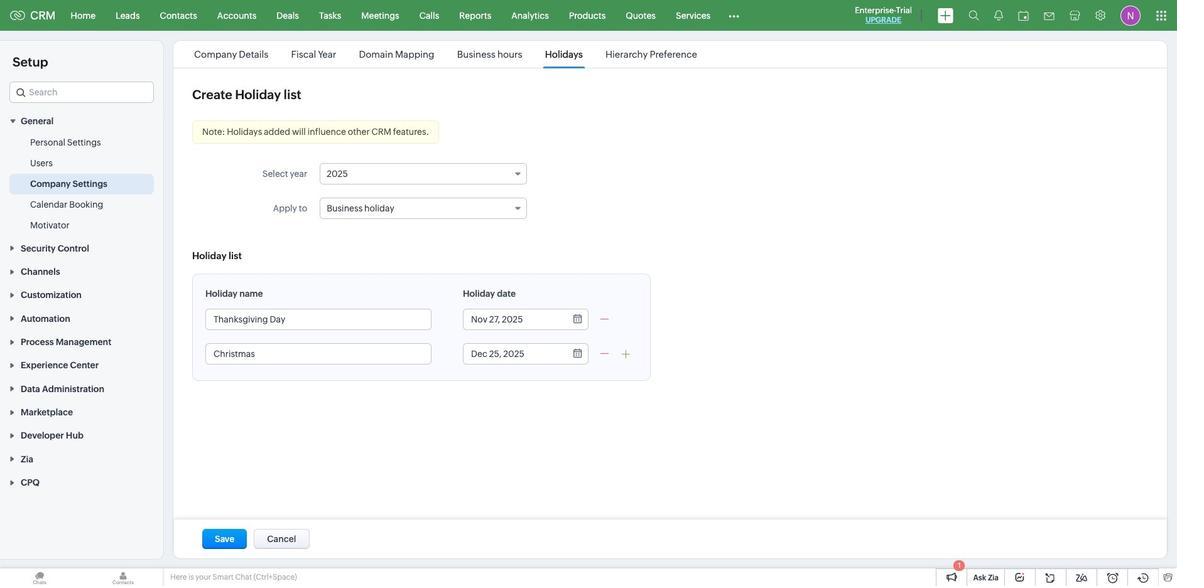 Task type: vqa. For each thing, say whether or not it's contained in the screenshot.
topmost Holiday name text box
yes



Task type: describe. For each thing, give the bounding box(es) containing it.
1 holiday name text field from the top
[[206, 310, 431, 330]]

2 holiday name text field from the top
[[206, 344, 431, 364]]

chats image
[[0, 569, 79, 587]]



Task type: locate. For each thing, give the bounding box(es) containing it.
MMM d, yyyy text field
[[464, 310, 564, 330], [464, 344, 564, 364]]

grid
[[570, 468, 587, 485]]

mmm d, yyyy text field for second holiday name text field from the bottom of the page
[[464, 310, 564, 330]]

0 vertical spatial mmm d, yyyy text field
[[464, 310, 564, 330]]

list
[[183, 41, 709, 68]]

cell
[[570, 468, 587, 485]]

row
[[570, 468, 587, 485]]

1 vertical spatial holiday name text field
[[206, 344, 431, 364]]

mmm d, yyyy text field for second holiday name text field
[[464, 344, 564, 364]]

contacts image
[[84, 569, 163, 587]]

2 mmm d, yyyy text field from the top
[[464, 344, 564, 364]]

1 vertical spatial mmm d, yyyy text field
[[464, 344, 564, 364]]

region
[[0, 133, 163, 237]]

Holiday name text field
[[206, 310, 431, 330], [206, 344, 431, 364]]

0 vertical spatial holiday name text field
[[206, 310, 431, 330]]

1 mmm d, yyyy text field from the top
[[464, 310, 564, 330]]



